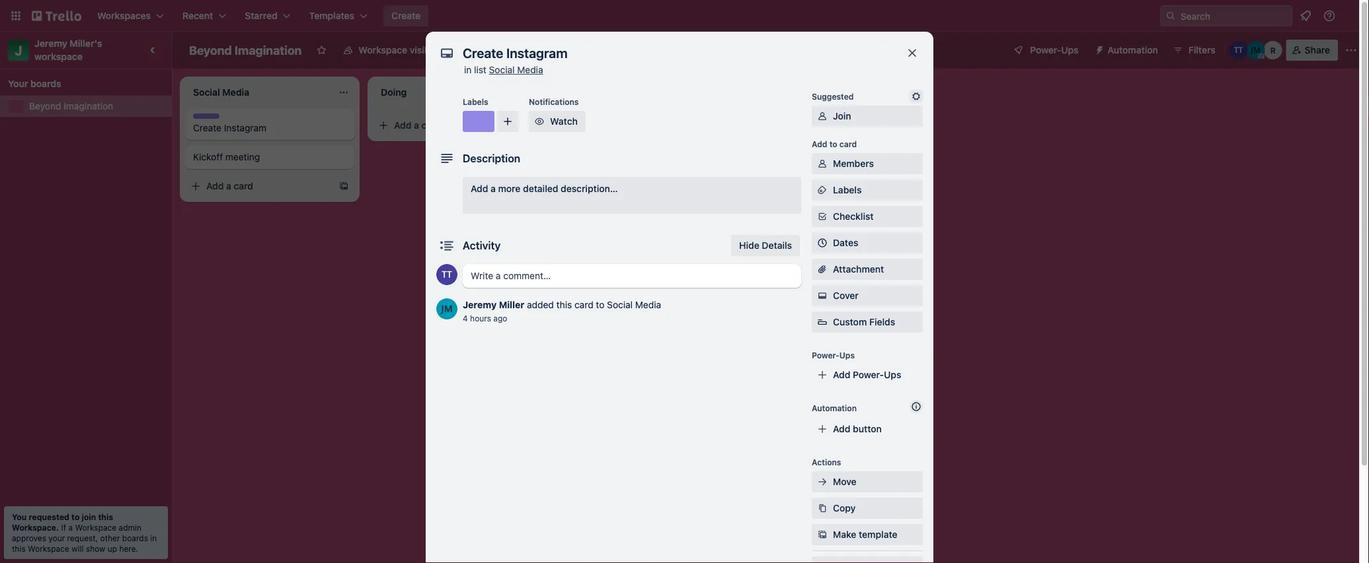 Task type: describe. For each thing, give the bounding box(es) containing it.
copy link
[[812, 499, 923, 520]]

card for the right the add a card button
[[609, 120, 629, 131]]

jeremy miller's workspace
[[34, 38, 105, 62]]

your
[[48, 534, 65, 544]]

customize views image
[[511, 44, 524, 57]]

your boards with 1 items element
[[8, 76, 157, 92]]

a for the add a card button for create from template… image
[[226, 181, 231, 192]]

sm image for members
[[816, 157, 829, 171]]

add power-ups link
[[812, 365, 923, 386]]

labels link
[[812, 180, 923, 201]]

in inside if a workspace admin approves your request, other boards in this workspace will show up here.
[[150, 534, 157, 544]]

members link
[[812, 153, 923, 175]]

Board name text field
[[182, 40, 308, 61]]

1 vertical spatial workspace
[[75, 524, 116, 533]]

j
[[15, 42, 22, 58]]

detailed
[[523, 183, 558, 194]]

0 horizontal spatial power-
[[812, 351, 840, 360]]

miller
[[499, 300, 525, 311]]

board
[[471, 45, 497, 56]]

here.
[[119, 545, 138, 554]]

jeremy miller (jeremymiller198) image
[[436, 299, 458, 320]]

will
[[72, 545, 84, 554]]

sm image for make template
[[816, 529, 829, 542]]

add a more detailed description…
[[471, 183, 618, 194]]

0 vertical spatial list
[[474, 64, 487, 75]]

cover
[[833, 291, 859, 302]]

custom
[[833, 317, 867, 328]]

a for the add a card button related to create from template… icon at top left
[[414, 120, 419, 131]]

social inside jeremy miller added this card to social media 4 hours ago
[[607, 300, 633, 311]]

workspace
[[34, 51, 83, 62]]

2 vertical spatial workspace
[[28, 545, 69, 554]]

create from template… image
[[526, 120, 537, 131]]

create instagram link
[[193, 122, 346, 135]]

more
[[498, 183, 521, 194]]

cover link
[[812, 286, 923, 307]]

star or unstar board image
[[316, 45, 327, 56]]

up
[[108, 545, 117, 554]]

sm image for labels
[[816, 184, 829, 197]]

this inside if a workspace admin approves your request, other boards in this workspace will show up here.
[[12, 545, 26, 554]]

to inside jeremy miller added this card to social media 4 hours ago
[[596, 300, 605, 311]]

automation button
[[1089, 40, 1166, 61]]

workspace inside button
[[359, 45, 407, 56]]

terry turtle (terryturtle) image
[[1346, 8, 1361, 24]]

join
[[82, 513, 96, 522]]

if
[[61, 524, 66, 533]]

checklist link
[[812, 206, 923, 227]]

your
[[8, 78, 28, 89]]

meeting
[[225, 152, 260, 163]]

visible
[[410, 45, 438, 56]]

sm image for suggested
[[910, 90, 923, 103]]

rubyanndersson (rubyanndersson) image
[[1264, 41, 1283, 60]]

1 vertical spatial labels
[[833, 185, 862, 196]]

make
[[833, 530, 857, 541]]

in list social media
[[464, 64, 543, 75]]

hours
[[470, 314, 491, 323]]

social media link
[[489, 64, 543, 75]]

kickoff meeting
[[193, 152, 260, 163]]

add a card button for create from template… icon at top left
[[373, 115, 521, 136]]

power- inside button
[[1030, 45, 1061, 56]]

Write a comment text field
[[463, 264, 801, 288]]

1 horizontal spatial in
[[464, 64, 472, 75]]

0 horizontal spatial social
[[489, 64, 515, 75]]

2 horizontal spatial add a card button
[[561, 115, 709, 136]]

template
[[859, 530, 898, 541]]

custom fields button
[[812, 316, 923, 329]]

r button
[[1264, 41, 1283, 60]]

0 vertical spatial boards
[[30, 78, 61, 89]]

attachment
[[833, 264, 884, 275]]

ago
[[493, 314, 507, 323]]

members
[[833, 158, 874, 169]]

a for the right the add a card button
[[602, 120, 607, 131]]

create for create
[[391, 10, 421, 21]]

add another list button
[[743, 77, 923, 106]]

requested
[[29, 513, 69, 522]]

approves
[[12, 534, 46, 544]]

primary element
[[0, 0, 1369, 32]]

description
[[463, 152, 520, 165]]

your boards
[[8, 78, 61, 89]]

1 vertical spatial automation
[[812, 404, 857, 413]]

custom fields
[[833, 317, 895, 328]]

1 vertical spatial terry turtle (terryturtle) image
[[436, 264, 458, 286]]

imagination inside text box
[[235, 43, 302, 57]]

copy
[[833, 503, 856, 514]]

workspace visible
[[359, 45, 438, 56]]

request,
[[67, 534, 98, 544]]

add a card button for create from template… image
[[185, 176, 333, 197]]

add a card for the right the add a card button
[[582, 120, 629, 131]]

added
[[527, 300, 554, 311]]

description…
[[561, 183, 618, 194]]

create button
[[384, 5, 429, 26]]

another
[[787, 86, 821, 97]]

board link
[[448, 40, 505, 61]]

if a workspace admin approves your request, other boards in this workspace will show up here.
[[12, 524, 157, 554]]

hide details link
[[731, 235, 800, 257]]

open information menu image
[[1323, 9, 1336, 22]]

sm image for checklist
[[816, 210, 829, 223]]

create from template… image
[[339, 181, 349, 192]]

sm image for watch
[[533, 115, 546, 128]]

power-ups inside power-ups button
[[1030, 45, 1079, 56]]

add button
[[833, 424, 882, 435]]

1 vertical spatial power-ups
[[812, 351, 855, 360]]

workspace visible button
[[335, 40, 446, 61]]

r
[[1270, 46, 1276, 55]]

filters
[[1189, 45, 1216, 56]]

add button button
[[812, 419, 923, 440]]

Search field
[[1176, 6, 1292, 26]]

move
[[833, 477, 857, 488]]

sm image for join
[[816, 110, 829, 123]]

automation inside automation button
[[1108, 45, 1158, 56]]



Task type: locate. For each thing, give the bounding box(es) containing it.
add a card for the add a card button for create from template… image
[[206, 181, 253, 192]]

4 hours ago link
[[463, 314, 507, 323]]

2 horizontal spatial ups
[[1061, 45, 1079, 56]]

0 horizontal spatial beyond
[[29, 101, 61, 112]]

sm image inside checklist link
[[816, 210, 829, 223]]

jeremy up workspace
[[34, 38, 67, 49]]

media inside jeremy miller added this card to social media 4 hours ago
[[635, 300, 661, 311]]

0 horizontal spatial ups
[[840, 351, 855, 360]]

jeremy inside jeremy miller's workspace
[[34, 38, 67, 49]]

1 horizontal spatial workspace
[[75, 524, 116, 533]]

to
[[830, 140, 838, 149], [596, 300, 605, 311], [71, 513, 80, 522]]

sm image inside watch button
[[533, 115, 546, 128]]

watch button
[[529, 111, 586, 132]]

automation up add button
[[812, 404, 857, 413]]

this right 'join'
[[98, 513, 113, 522]]

social down write a comment text box
[[607, 300, 633, 311]]

power-
[[1030, 45, 1061, 56], [812, 351, 840, 360], [853, 370, 884, 381]]

1 horizontal spatial power-ups
[[1030, 45, 1079, 56]]

sm image
[[1089, 40, 1108, 58], [910, 90, 923, 103], [816, 184, 829, 197], [816, 476, 829, 489], [816, 503, 829, 516], [816, 561, 829, 564]]

terry turtle (terryturtle) image up jeremy miller (jeremymiller198) icon
[[436, 264, 458, 286]]

this inside jeremy miller added this card to social media 4 hours ago
[[557, 300, 572, 311]]

0 horizontal spatial power-ups
[[812, 351, 855, 360]]

sm image inside members link
[[816, 157, 829, 171]]

terry turtle (terryturtle) image
[[1230, 41, 1248, 60], [436, 264, 458, 286]]

list right 'another'
[[823, 86, 836, 97]]

list
[[474, 64, 487, 75], [823, 86, 836, 97]]

workspace
[[359, 45, 407, 56], [75, 524, 116, 533], [28, 545, 69, 554]]

instagram
[[224, 123, 267, 134]]

imagination down your boards with 1 items element
[[64, 101, 113, 112]]

ups inside add power-ups link
[[884, 370, 901, 381]]

actions
[[812, 458, 841, 467]]

sm image left make
[[816, 529, 829, 542]]

2 horizontal spatial power-
[[1030, 45, 1061, 56]]

0 vertical spatial media
[[517, 64, 543, 75]]

2 vertical spatial power-
[[853, 370, 884, 381]]

imagination
[[235, 43, 302, 57], [64, 101, 113, 112]]

jeremy for jeremy miller added this card to social media 4 hours ago
[[463, 300, 497, 311]]

sm image for move
[[816, 476, 829, 489]]

1 vertical spatial power-
[[812, 351, 840, 360]]

1 vertical spatial jeremy
[[463, 300, 497, 311]]

1 vertical spatial to
[[596, 300, 605, 311]]

2 horizontal spatial add a card
[[582, 120, 629, 131]]

4
[[463, 314, 468, 323]]

social
[[489, 64, 515, 75], [607, 300, 633, 311]]

jeremy inside jeremy miller added this card to social media 4 hours ago
[[463, 300, 497, 311]]

create
[[391, 10, 421, 21], [193, 123, 221, 134]]

sm image down add to card
[[816, 184, 829, 197]]

beyond imagination link
[[29, 100, 164, 113]]

details
[[762, 240, 792, 251]]

add a card button
[[373, 115, 521, 136], [561, 115, 709, 136], [185, 176, 333, 197]]

card for the add a card button related to create from template… icon at top left
[[422, 120, 441, 131]]

2 vertical spatial ups
[[884, 370, 901, 381]]

0 vertical spatial terry turtle (terryturtle) image
[[1230, 41, 1248, 60]]

social down customize views icon
[[489, 64, 515, 75]]

hide details
[[739, 240, 792, 251]]

1 horizontal spatial add a card
[[394, 120, 441, 131]]

0 horizontal spatial create
[[193, 123, 221, 134]]

you
[[12, 513, 27, 522]]

back to home image
[[32, 5, 81, 26]]

add to card
[[812, 140, 857, 149]]

workspace down the your
[[28, 545, 69, 554]]

media
[[517, 64, 543, 75], [635, 300, 661, 311]]

1 horizontal spatial imagination
[[235, 43, 302, 57]]

sm image left join on the right of the page
[[816, 110, 829, 123]]

jeremy for jeremy miller's workspace
[[34, 38, 67, 49]]

button
[[853, 424, 882, 435]]

1 horizontal spatial social
[[607, 300, 633, 311]]

0 vertical spatial automation
[[1108, 45, 1158, 56]]

2 vertical spatial to
[[71, 513, 80, 522]]

sm image inside cover link
[[816, 290, 829, 303]]

sm image down make template link
[[816, 561, 829, 564]]

admin
[[119, 524, 141, 533]]

1 vertical spatial list
[[823, 86, 836, 97]]

1 vertical spatial create
[[193, 123, 221, 134]]

suggested
[[812, 92, 854, 101]]

list down board link
[[474, 64, 487, 75]]

1 horizontal spatial beyond imagination
[[189, 43, 302, 57]]

power-ups
[[1030, 45, 1079, 56], [812, 351, 855, 360]]

boards inside if a workspace admin approves your request, other boards in this workspace will show up here.
[[122, 534, 148, 544]]

sm image down actions
[[816, 476, 829, 489]]

1 vertical spatial ups
[[840, 351, 855, 360]]

a
[[414, 120, 419, 131], [602, 120, 607, 131], [226, 181, 231, 192], [491, 183, 496, 194], [68, 524, 73, 533]]

boards right your
[[30, 78, 61, 89]]

you requested to join this workspace.
[[12, 513, 113, 533]]

1 horizontal spatial beyond
[[189, 43, 232, 57]]

0 horizontal spatial imagination
[[64, 101, 113, 112]]

0 vertical spatial imagination
[[235, 43, 302, 57]]

to up members
[[830, 140, 838, 149]]

activity
[[463, 240, 501, 252]]

create up workspace visible
[[391, 10, 421, 21]]

beyond imagination
[[189, 43, 302, 57], [29, 101, 113, 112]]

to left 'join'
[[71, 513, 80, 522]]

0 vertical spatial this
[[557, 300, 572, 311]]

ups
[[1061, 45, 1079, 56], [840, 351, 855, 360], [884, 370, 901, 381]]

sm image inside move link
[[816, 476, 829, 489]]

sm image inside copy link
[[816, 503, 829, 516]]

create inside button
[[391, 10, 421, 21]]

0 vertical spatial to
[[830, 140, 838, 149]]

checklist
[[833, 211, 874, 222]]

0 vertical spatial beyond
[[189, 43, 232, 57]]

sm image left checklist
[[816, 210, 829, 223]]

0 vertical spatial in
[[464, 64, 472, 75]]

terry turtle (terryturtle) image left r
[[1230, 41, 1248, 60]]

1 vertical spatial this
[[98, 513, 113, 522]]

to down write a comment text box
[[596, 300, 605, 311]]

create instagram
[[193, 123, 267, 134]]

2 vertical spatial this
[[12, 545, 26, 554]]

attachment button
[[812, 259, 923, 280]]

notifications
[[529, 97, 579, 106]]

jeremy up hours
[[463, 300, 497, 311]]

dates button
[[812, 233, 923, 254]]

ups inside power-ups button
[[1061, 45, 1079, 56]]

show menu image
[[1345, 44, 1358, 57]]

sm image up join 'link'
[[910, 90, 923, 103]]

2 horizontal spatial to
[[830, 140, 838, 149]]

1 vertical spatial media
[[635, 300, 661, 311]]

join
[[833, 111, 851, 122]]

1 horizontal spatial terry turtle (terryturtle) image
[[1230, 41, 1248, 60]]

watch
[[550, 116, 578, 127]]

labels up checklist
[[833, 185, 862, 196]]

0 horizontal spatial workspace
[[28, 545, 69, 554]]

list inside button
[[823, 86, 836, 97]]

2 horizontal spatial this
[[557, 300, 572, 311]]

1 horizontal spatial media
[[635, 300, 661, 311]]

this
[[557, 300, 572, 311], [98, 513, 113, 522], [12, 545, 26, 554]]

add
[[767, 86, 784, 97], [394, 120, 412, 131], [582, 120, 599, 131], [812, 140, 827, 149], [206, 181, 224, 192], [471, 183, 488, 194], [833, 370, 851, 381], [833, 424, 851, 435]]

add another list
[[767, 86, 836, 97]]

0 horizontal spatial to
[[71, 513, 80, 522]]

sm image inside join 'link'
[[816, 110, 829, 123]]

0 horizontal spatial beyond imagination
[[29, 101, 113, 112]]

beyond
[[189, 43, 232, 57], [29, 101, 61, 112]]

create for create instagram
[[193, 123, 221, 134]]

1 vertical spatial social
[[607, 300, 633, 311]]

0 horizontal spatial automation
[[812, 404, 857, 413]]

jeremy miller added this card to social media 4 hours ago
[[463, 300, 661, 323]]

labels down in list social media
[[463, 97, 488, 106]]

jeremy miller (jeremymiller198) image
[[1247, 41, 1265, 60]]

0 vertical spatial labels
[[463, 97, 488, 106]]

sm image down add to card
[[816, 157, 829, 171]]

0 horizontal spatial media
[[517, 64, 543, 75]]

0 vertical spatial workspace
[[359, 45, 407, 56]]

in down board link
[[464, 64, 472, 75]]

kickoff meeting link
[[193, 151, 346, 164]]

sm image inside automation button
[[1089, 40, 1108, 58]]

1 horizontal spatial create
[[391, 10, 421, 21]]

beyond inside beyond imagination text box
[[189, 43, 232, 57]]

sm image for copy
[[816, 503, 829, 516]]

0 vertical spatial beyond imagination
[[189, 43, 302, 57]]

search image
[[1166, 11, 1176, 21]]

ups left automation button
[[1061, 45, 1079, 56]]

create up kickoff at the top left of the page
[[193, 123, 221, 134]]

add a more detailed description… link
[[463, 177, 801, 214]]

share
[[1305, 45, 1330, 56]]

beyond inside beyond imagination link
[[29, 101, 61, 112]]

1 vertical spatial in
[[150, 534, 157, 544]]

show
[[86, 545, 105, 554]]

0 horizontal spatial in
[[150, 534, 157, 544]]

sm image left watch on the left top of the page
[[533, 115, 546, 128]]

1 horizontal spatial automation
[[1108, 45, 1158, 56]]

1 horizontal spatial boards
[[122, 534, 148, 544]]

1 horizontal spatial add a card button
[[373, 115, 521, 136]]

1 horizontal spatial to
[[596, 300, 605, 311]]

1 horizontal spatial labels
[[833, 185, 862, 196]]

0 notifications image
[[1298, 8, 1314, 24]]

automation
[[1108, 45, 1158, 56], [812, 404, 857, 413]]

add a card
[[394, 120, 441, 131], [582, 120, 629, 131], [206, 181, 253, 192]]

boards down "admin"
[[122, 534, 148, 544]]

0 horizontal spatial boards
[[30, 78, 61, 89]]

sm image left cover
[[816, 290, 829, 303]]

workspace.
[[12, 524, 59, 533]]

jeremy
[[34, 38, 67, 49], [463, 300, 497, 311]]

fields
[[869, 317, 895, 328]]

0 vertical spatial jeremy
[[34, 38, 67, 49]]

0 vertical spatial create
[[391, 10, 421, 21]]

sm image for cover
[[816, 290, 829, 303]]

None text field
[[456, 41, 893, 65]]

make template link
[[812, 525, 923, 546]]

card for the add a card button for create from template… image
[[234, 181, 253, 192]]

0 horizontal spatial jeremy
[[34, 38, 67, 49]]

1 vertical spatial imagination
[[64, 101, 113, 112]]

sm image inside labels link
[[816, 184, 829, 197]]

add inside "link"
[[471, 183, 488, 194]]

hide
[[739, 240, 760, 251]]

sm image
[[816, 110, 829, 123], [533, 115, 546, 128], [816, 157, 829, 171], [816, 210, 829, 223], [816, 290, 829, 303], [816, 529, 829, 542]]

card
[[422, 120, 441, 131], [609, 120, 629, 131], [840, 140, 857, 149], [234, 181, 253, 192], [575, 300, 594, 311]]

a inside "link"
[[491, 183, 496, 194]]

1 vertical spatial beyond
[[29, 101, 61, 112]]

this inside you requested to join this workspace.
[[98, 513, 113, 522]]

miller's
[[70, 38, 102, 49]]

power-ups button
[[1004, 40, 1087, 61]]

1 horizontal spatial list
[[823, 86, 836, 97]]

1 vertical spatial beyond imagination
[[29, 101, 113, 112]]

0 horizontal spatial add a card
[[206, 181, 253, 192]]

imagination left the star or unstar board icon
[[235, 43, 302, 57]]

sm image for automation
[[1089, 40, 1108, 58]]

automation left filters button
[[1108, 45, 1158, 56]]

workspace down 'join'
[[75, 524, 116, 533]]

add a card for the add a card button related to create from template… icon at top left
[[394, 120, 441, 131]]

1 horizontal spatial ups
[[884, 370, 901, 381]]

0 vertical spatial power-ups
[[1030, 45, 1079, 56]]

filters button
[[1169, 40, 1220, 61]]

0 horizontal spatial terry turtle (terryturtle) image
[[436, 264, 458, 286]]

join link
[[812, 106, 923, 127]]

0 horizontal spatial labels
[[463, 97, 488, 106]]

1 horizontal spatial jeremy
[[463, 300, 497, 311]]

0 horizontal spatial list
[[474, 64, 487, 75]]

2 horizontal spatial workspace
[[359, 45, 407, 56]]

add power-ups
[[833, 370, 901, 381]]

share button
[[1286, 40, 1338, 61]]

0 vertical spatial power-
[[1030, 45, 1061, 56]]

sm image inside make template link
[[816, 529, 829, 542]]

make template
[[833, 530, 898, 541]]

move link
[[812, 472, 923, 493]]

1 vertical spatial boards
[[122, 534, 148, 544]]

ups up add power-ups
[[840, 351, 855, 360]]

labels
[[463, 97, 488, 106], [833, 185, 862, 196]]

workspace left the visible
[[359, 45, 407, 56]]

0 horizontal spatial add a card button
[[185, 176, 333, 197]]

boards
[[30, 78, 61, 89], [122, 534, 148, 544]]

in right other
[[150, 534, 157, 544]]

0 vertical spatial social
[[489, 64, 515, 75]]

kickoff
[[193, 152, 223, 163]]

this down approves
[[12, 545, 26, 554]]

beyond imagination inside text box
[[189, 43, 302, 57]]

1 horizontal spatial power-
[[853, 370, 884, 381]]

media down write a comment text box
[[635, 300, 661, 311]]

media down customize views icon
[[517, 64, 543, 75]]

other
[[100, 534, 120, 544]]

to inside you requested to join this workspace.
[[71, 513, 80, 522]]

sm image right power-ups button
[[1089, 40, 1108, 58]]

ups down fields
[[884, 370, 901, 381]]

0 horizontal spatial this
[[12, 545, 26, 554]]

this right added
[[557, 300, 572, 311]]

a inside if a workspace admin approves your request, other boards in this workspace will show up here.
[[68, 524, 73, 533]]

1 horizontal spatial this
[[98, 513, 113, 522]]

card inside jeremy miller added this card to social media 4 hours ago
[[575, 300, 594, 311]]

dates
[[833, 238, 858, 249]]

sm image left copy
[[816, 503, 829, 516]]

0 vertical spatial ups
[[1061, 45, 1079, 56]]



Task type: vqa. For each thing, say whether or not it's contained in the screenshot.
"ENABLED,"
no



